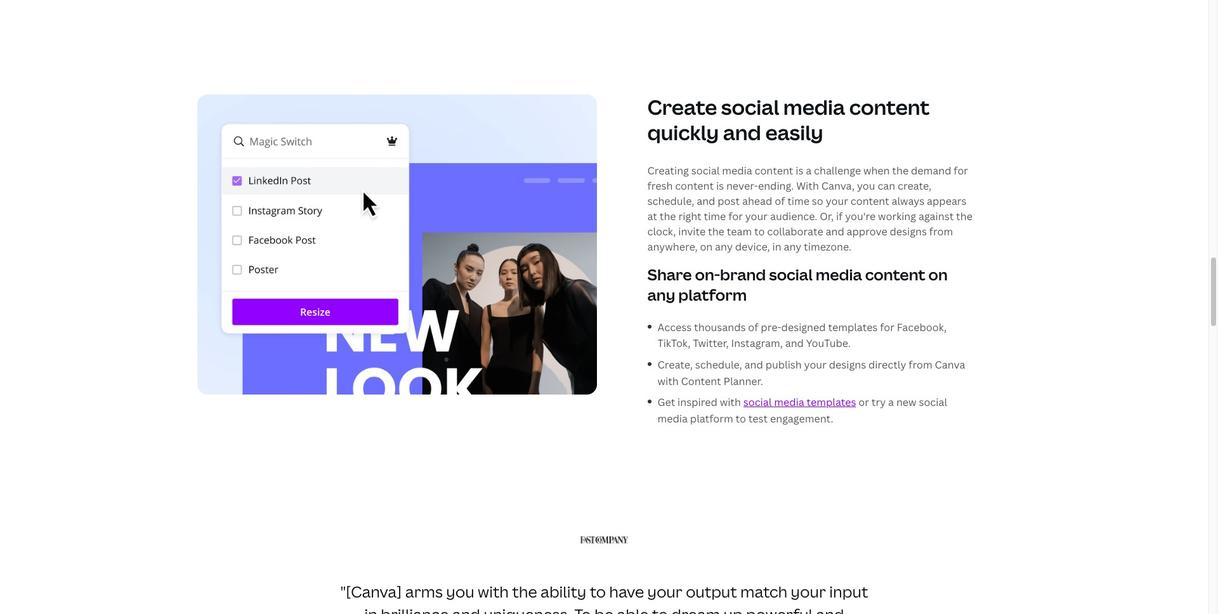 Task type: describe. For each thing, give the bounding box(es) containing it.
and inside "create, schedule, and publish your designs directly from canva with content planner."
[[745, 358, 763, 372]]

to right able at the bottom
[[652, 604, 668, 614]]

ahead
[[742, 194, 772, 208]]

in inside "[canva] arms you with the ability to have your output match your input in brilliance and uniqueness. to be able to dream up powerful an
[[364, 604, 377, 614]]

canva
[[935, 358, 965, 372]]

easily
[[765, 119, 823, 146]]

to inside the or try a new social media platform to test engagement.
[[736, 412, 746, 426]]

of inside the creating social media content is a challenge when the demand for fresh content is never-ending. with canva, you can create, schedule, and post ahead of time so your content always appears at the right time for your audience. or, if you're working against the clock, invite the team to collaborate and approve designs from anywhere, on any device, in any timezone.
[[775, 194, 785, 208]]

and up right
[[697, 194, 715, 208]]

at
[[647, 210, 657, 224]]

tiktok,
[[658, 337, 690, 350]]

platform inside the or try a new social media platform to test engagement.
[[690, 412, 733, 426]]

have
[[609, 581, 644, 602]]

media inside the or try a new social media platform to test engagement.
[[658, 412, 688, 426]]

with inside "create, schedule, and publish your designs directly from canva with content planner."
[[658, 374, 679, 388]]

the right 'at'
[[660, 210, 676, 224]]

powerful
[[746, 604, 813, 614]]

get
[[658, 395, 675, 409]]

1 horizontal spatial time
[[787, 194, 810, 208]]

from inside the creating social media content is a challenge when the demand for fresh content is never-ending. with canva, you can create, schedule, and post ahead of time so your content always appears at the right time for your audience. or, if you're working against the clock, invite the team to collaborate and approve designs from anywhere, on any device, in any timezone.
[[929, 225, 953, 239]]

social inside create social media content quickly and easily
[[721, 94, 779, 121]]

right
[[679, 210, 701, 224]]

and inside access thousands of pre-designed templates for facebook, tiktok, twitter, instagram, and youtube.
[[785, 337, 804, 350]]

get inspired with social media templates
[[658, 395, 856, 409]]

match
[[740, 581, 787, 602]]

social media templates link
[[743, 395, 856, 409]]

the up can
[[892, 164, 909, 178]]

your up powerful
[[791, 581, 826, 602]]

never-
[[726, 179, 758, 193]]

arms
[[405, 581, 443, 602]]

media inside share on-brand social media content on any platform
[[816, 264, 862, 285]]

you're
[[845, 210, 876, 224]]

always
[[892, 194, 925, 208]]

"[canva] arms you with the ability to have your output match your input in brilliance and uniqueness. to be able to dream up powerful an
[[341, 581, 868, 614]]

if
[[836, 210, 843, 224]]

youtube.
[[806, 337, 851, 350]]

share
[[647, 264, 692, 285]]

when
[[863, 164, 890, 178]]

quickly
[[647, 119, 719, 146]]

social inside the or try a new social media platform to test engagement.
[[919, 395, 947, 409]]

ending.
[[758, 179, 794, 193]]

content inside share on-brand social media content on any platform
[[865, 264, 925, 285]]

or
[[859, 395, 869, 409]]

timezone.
[[804, 240, 851, 254]]

and inside create social media content quickly and easily
[[723, 119, 761, 146]]

team
[[727, 225, 752, 239]]

and down if
[[826, 225, 844, 239]]

instagram,
[[731, 337, 783, 350]]

platform inside share on-brand social media content on any platform
[[678, 284, 747, 305]]

templates for designed
[[828, 320, 878, 334]]

on inside the creating social media content is a challenge when the demand for fresh content is never-ending. with canva, you can create, schedule, and post ahead of time so your content always appears at the right time for your audience. or, if you're working against the clock, invite the team to collaborate and approve designs from anywhere, on any device, in any timezone.
[[700, 240, 713, 254]]

with
[[796, 179, 819, 193]]

working
[[878, 210, 916, 224]]

2 horizontal spatial any
[[784, 240, 801, 254]]

from inside "create, schedule, and publish your designs directly from canva with content planner."
[[909, 358, 932, 372]]

access
[[658, 320, 692, 334]]

uniqueness.
[[484, 604, 571, 614]]

in inside the creating social media content is a challenge when the demand for fresh content is never-ending. with canva, you can create, schedule, and post ahead of time so your content always appears at the right time for your audience. or, if you're working against the clock, invite the team to collaborate and approve designs from anywhere, on any device, in any timezone.
[[772, 240, 781, 254]]

new
[[896, 395, 916, 409]]

content inside create social media content quickly and easily
[[849, 94, 930, 121]]

fresh
[[647, 179, 673, 193]]

content
[[681, 374, 721, 388]]

create, schedule, and publish your designs directly from canva with content planner.
[[658, 358, 965, 388]]

to
[[575, 604, 591, 614]]

challenge
[[814, 164, 861, 178]]

pre-
[[761, 320, 781, 334]]

try
[[872, 395, 886, 409]]

facebook,
[[897, 320, 947, 334]]

creating
[[647, 164, 689, 178]]

any inside share on-brand social media content on any platform
[[647, 284, 675, 305]]

your inside "create, schedule, and publish your designs directly from canva with content planner."
[[804, 358, 827, 372]]

the inside "[canva] arms you with the ability to have your output match your input in brilliance and uniqueness. to be able to dream up powerful an
[[512, 581, 537, 602]]

you inside "[canva] arms you with the ability to have your output match your input in brilliance and uniqueness. to be able to dream up powerful an
[[446, 581, 474, 602]]

brand
[[720, 264, 766, 285]]

audience.
[[770, 210, 817, 224]]

be
[[594, 604, 613, 614]]

the down appears
[[956, 210, 973, 224]]

create,
[[898, 179, 932, 193]]

up
[[724, 604, 743, 614]]

1 vertical spatial for
[[728, 210, 743, 224]]



Task type: vqa. For each thing, say whether or not it's contained in the screenshot.
Dark Turquoise #0097b2 icon
no



Task type: locate. For each thing, give the bounding box(es) containing it.
on down invite
[[700, 240, 713, 254]]

you down when
[[857, 179, 875, 193]]

for right demand
[[954, 164, 968, 178]]

1 horizontal spatial schedule,
[[695, 358, 742, 372]]

1 vertical spatial time
[[704, 210, 726, 224]]

0 vertical spatial platform
[[678, 284, 747, 305]]

approve
[[847, 225, 887, 239]]

twitter,
[[693, 337, 729, 350]]

1 vertical spatial on
[[929, 264, 948, 285]]

with up uniqueness.
[[478, 581, 509, 602]]

your down canva,
[[826, 194, 848, 208]]

"[canva]
[[341, 581, 402, 602]]

able
[[617, 604, 649, 614]]

0 horizontal spatial with
[[478, 581, 509, 602]]

a
[[806, 164, 812, 178], [888, 395, 894, 409]]

publish
[[766, 358, 802, 372]]

0 vertical spatial of
[[775, 194, 785, 208]]

any down team
[[715, 240, 733, 254]]

0 vertical spatial a
[[806, 164, 812, 178]]

1 vertical spatial schedule,
[[695, 358, 742, 372]]

engagement.
[[770, 412, 833, 426]]

collaborate
[[767, 225, 823, 239]]

from left canva
[[909, 358, 932, 372]]

1 horizontal spatial for
[[880, 320, 895, 334]]

for
[[954, 164, 968, 178], [728, 210, 743, 224], [880, 320, 895, 334]]

designs down working
[[890, 225, 927, 239]]

1 horizontal spatial with
[[658, 374, 679, 388]]

any down collaborate
[[784, 240, 801, 254]]

and down designed
[[785, 337, 804, 350]]

share on-brand social media content on any platform
[[647, 264, 948, 305]]

templates for media
[[807, 395, 856, 409]]

designs down the youtube.
[[829, 358, 866, 372]]

brilliance
[[381, 604, 449, 614]]

2 vertical spatial with
[[478, 581, 509, 602]]

for left facebook,
[[880, 320, 895, 334]]

content
[[849, 94, 930, 121], [755, 164, 793, 178], [675, 179, 714, 193], [851, 194, 889, 208], [865, 264, 925, 285]]

create
[[647, 94, 717, 121]]

clock,
[[647, 225, 676, 239]]

platform down inspired
[[690, 412, 733, 426]]

directly
[[869, 358, 906, 372]]

0 vertical spatial time
[[787, 194, 810, 208]]

device,
[[735, 240, 770, 254]]

the left team
[[708, 225, 724, 239]]

platform
[[678, 284, 747, 305], [690, 412, 733, 426]]

schedule, down fresh
[[647, 194, 694, 208]]

your
[[826, 194, 848, 208], [745, 210, 768, 224], [804, 358, 827, 372], [647, 581, 683, 602], [791, 581, 826, 602]]

and left easily
[[723, 119, 761, 146]]

create social media content quickly and easily
[[647, 94, 930, 146]]

0 vertical spatial in
[[772, 240, 781, 254]]

templates
[[828, 320, 878, 334], [807, 395, 856, 409]]

0 vertical spatial schedule,
[[647, 194, 694, 208]]

a right 'try'
[[888, 395, 894, 409]]

on
[[700, 240, 713, 254], [929, 264, 948, 285]]

you
[[857, 179, 875, 193], [446, 581, 474, 602]]

with inside "[canva] arms you with the ability to have your output match your input in brilliance and uniqueness. to be able to dream up powerful an
[[478, 581, 509, 602]]

can
[[878, 179, 895, 193]]

0 vertical spatial you
[[857, 179, 875, 193]]

designs inside "create, schedule, and publish your designs directly from canva with content planner."
[[829, 358, 866, 372]]

0 horizontal spatial for
[[728, 210, 743, 224]]

ability
[[541, 581, 587, 602]]

1 horizontal spatial is
[[796, 164, 803, 178]]

a inside the or try a new social media platform to test engagement.
[[888, 395, 894, 409]]

to inside the creating social media content is a challenge when the demand for fresh content is never-ending. with canva, you can create, schedule, and post ahead of time so your content always appears at the right time for your audience. or, if you're working against the clock, invite the team to collaborate and approve designs from anywhere, on any device, in any timezone.
[[754, 225, 765, 239]]

to up device,
[[754, 225, 765, 239]]

fast company image
[[580, 537, 628, 544]]

schedule, inside the creating social media content is a challenge when the demand for fresh content is never-ending. with canva, you can create, schedule, and post ahead of time so your content always appears at the right time for your audience. or, if you're working against the clock, invite the team to collaborate and approve designs from anywhere, on any device, in any timezone.
[[647, 194, 694, 208]]

from
[[929, 225, 953, 239], [909, 358, 932, 372]]

you inside the creating social media content is a challenge when the demand for fresh content is never-ending. with canva, you can create, schedule, and post ahead of time so your content always appears at the right time for your audience. or, if you're working against the clock, invite the team to collaborate and approve designs from anywhere, on any device, in any timezone.
[[857, 179, 875, 193]]

schedule, down the twitter, at the right bottom
[[695, 358, 742, 372]]

you right arms at the bottom left of the page
[[446, 581, 474, 602]]

media inside create social media content quickly and easily
[[783, 94, 845, 121]]

0 horizontal spatial is
[[716, 179, 724, 193]]

social
[[721, 94, 779, 121], [691, 164, 720, 178], [769, 264, 813, 285], [743, 395, 772, 409], [919, 395, 947, 409]]

anywhere,
[[647, 240, 698, 254]]

0 horizontal spatial designs
[[829, 358, 866, 372]]

1 vertical spatial from
[[909, 358, 932, 372]]

access thousands of pre-designed templates for facebook, tiktok, twitter, instagram, and youtube.
[[658, 320, 947, 350]]

0 horizontal spatial on
[[700, 240, 713, 254]]

with down create,
[[658, 374, 679, 388]]

0 vertical spatial for
[[954, 164, 968, 178]]

2 horizontal spatial for
[[954, 164, 968, 178]]

and
[[723, 119, 761, 146], [697, 194, 715, 208], [826, 225, 844, 239], [785, 337, 804, 350], [745, 358, 763, 372], [452, 604, 480, 614]]

invite
[[678, 225, 706, 239]]

time
[[787, 194, 810, 208], [704, 210, 726, 224]]

1 vertical spatial platform
[[690, 412, 733, 426]]

dream
[[671, 604, 720, 614]]

from down against
[[929, 225, 953, 239]]

is up with
[[796, 164, 803, 178]]

0 vertical spatial designs
[[890, 225, 927, 239]]

1 vertical spatial is
[[716, 179, 724, 193]]

is up the post
[[716, 179, 724, 193]]

inspired
[[678, 395, 717, 409]]

to up be
[[590, 581, 606, 602]]

a inside the creating social media content is a challenge when the demand for fresh content is never-ending. with canva, you can create, schedule, and post ahead of time so your content always appears at the right time for your audience. or, if you're working against the clock, invite the team to collaborate and approve designs from anywhere, on any device, in any timezone.
[[806, 164, 812, 178]]

0 horizontal spatial in
[[364, 604, 377, 614]]

1 vertical spatial of
[[748, 320, 758, 334]]

0 vertical spatial templates
[[828, 320, 878, 334]]

with down planner.
[[720, 395, 741, 409]]

appears
[[927, 194, 967, 208]]

platform up thousands
[[678, 284, 747, 305]]

0 horizontal spatial time
[[704, 210, 726, 224]]

1 vertical spatial with
[[720, 395, 741, 409]]

a up with
[[806, 164, 812, 178]]

0 vertical spatial with
[[658, 374, 679, 388]]

1 horizontal spatial on
[[929, 264, 948, 285]]

and right brilliance
[[452, 604, 480, 614]]

or try a new social media platform to test engagement.
[[658, 395, 947, 426]]

of
[[775, 194, 785, 208], [748, 320, 758, 334]]

so
[[812, 194, 823, 208]]

designs inside the creating social media content is a challenge when the demand for fresh content is never-ending. with canva, you can create, schedule, and post ahead of time so your content always appears at the right time for your audience. or, if you're working against the clock, invite the team to collaborate and approve designs from anywhere, on any device, in any timezone.
[[890, 225, 927, 239]]

is
[[796, 164, 803, 178], [716, 179, 724, 193]]

in
[[772, 240, 781, 254], [364, 604, 377, 614]]

on-
[[695, 264, 720, 285]]

create,
[[658, 358, 693, 372]]

media inside the creating social media content is a challenge when the demand for fresh content is never-ending. with canva, you can create, schedule, and post ahead of time so your content always appears at the right time for your audience. or, if you're working against the clock, invite the team to collaborate and approve designs from anywhere, on any device, in any timezone.
[[722, 164, 752, 178]]

planner.
[[724, 374, 763, 388]]

1 horizontal spatial you
[[857, 179, 875, 193]]

of up instagram,
[[748, 320, 758, 334]]

schedule,
[[647, 194, 694, 208], [695, 358, 742, 372]]

0 vertical spatial on
[[700, 240, 713, 254]]

0 horizontal spatial of
[[748, 320, 758, 334]]

media
[[783, 94, 845, 121], [722, 164, 752, 178], [816, 264, 862, 285], [774, 395, 804, 409], [658, 412, 688, 426]]

thousands
[[694, 320, 746, 334]]

time down the post
[[704, 210, 726, 224]]

1 vertical spatial designs
[[829, 358, 866, 372]]

0 horizontal spatial any
[[647, 284, 675, 305]]

of down ending.
[[775, 194, 785, 208]]

against
[[919, 210, 954, 224]]

creating social media content is a challenge when the demand for fresh content is never-ending. with canva, you can create, schedule, and post ahead of time so your content always appears at the right time for your audience. or, if you're working against the clock, invite the team to collaborate and approve designs from anywhere, on any device, in any timezone.
[[647, 164, 973, 254]]

on inside share on-brand social media content on any platform
[[929, 264, 948, 285]]

0 vertical spatial is
[[796, 164, 803, 178]]

1 horizontal spatial a
[[888, 395, 894, 409]]

1 vertical spatial a
[[888, 395, 894, 409]]

in down "[canva]
[[364, 604, 377, 614]]

the
[[892, 164, 909, 178], [660, 210, 676, 224], [956, 210, 973, 224], [708, 225, 724, 239], [512, 581, 537, 602]]

to left test
[[736, 412, 746, 426]]

the up uniqueness.
[[512, 581, 537, 602]]

your down ahead
[[745, 210, 768, 224]]

templates inside access thousands of pre-designed templates for facebook, tiktok, twitter, instagram, and youtube.
[[828, 320, 878, 334]]

designed
[[781, 320, 826, 334]]

output
[[686, 581, 737, 602]]

demand
[[911, 164, 951, 178]]

0 horizontal spatial you
[[446, 581, 474, 602]]

1 horizontal spatial designs
[[890, 225, 927, 239]]

for inside access thousands of pre-designed templates for facebook, tiktok, twitter, instagram, and youtube.
[[880, 320, 895, 334]]

templates up the youtube.
[[828, 320, 878, 334]]

templates left the or
[[807, 395, 856, 409]]

1 horizontal spatial in
[[772, 240, 781, 254]]

of inside access thousands of pre-designed templates for facebook, tiktok, twitter, instagram, and youtube.
[[748, 320, 758, 334]]

and up planner.
[[745, 358, 763, 372]]

with
[[658, 374, 679, 388], [720, 395, 741, 409], [478, 581, 509, 602]]

1 horizontal spatial any
[[715, 240, 733, 254]]

or,
[[820, 210, 834, 224]]

to
[[754, 225, 765, 239], [736, 412, 746, 426], [590, 581, 606, 602], [652, 604, 668, 614]]

1 vertical spatial in
[[364, 604, 377, 614]]

1 vertical spatial you
[[446, 581, 474, 602]]

social inside the creating social media content is a challenge when the demand for fresh content is never-ending. with canva, you can create, schedule, and post ahead of time so your content always appears at the right time for your audience. or, if you're working against the clock, invite the team to collaborate and approve designs from anywhere, on any device, in any timezone.
[[691, 164, 720, 178]]

input
[[829, 581, 868, 602]]

in down collaborate
[[772, 240, 781, 254]]

1 vertical spatial templates
[[807, 395, 856, 409]]

canva,
[[821, 179, 855, 193]]

1 horizontal spatial of
[[775, 194, 785, 208]]

2 vertical spatial for
[[880, 320, 895, 334]]

your down the youtube.
[[804, 358, 827, 372]]

social inside share on-brand social media content on any platform
[[769, 264, 813, 285]]

0 horizontal spatial schedule,
[[647, 194, 694, 208]]

schedule, inside "create, schedule, and publish your designs directly from canva with content planner."
[[695, 358, 742, 372]]

time up audience.
[[787, 194, 810, 208]]

0 vertical spatial from
[[929, 225, 953, 239]]

any up 'access' at the bottom right
[[647, 284, 675, 305]]

on up facebook,
[[929, 264, 948, 285]]

2 horizontal spatial with
[[720, 395, 741, 409]]

and inside "[canva] arms you with the ability to have your output match your input in brilliance and uniqueness. to be able to dream up powerful an
[[452, 604, 480, 614]]

0 horizontal spatial a
[[806, 164, 812, 178]]

any
[[715, 240, 733, 254], [784, 240, 801, 254], [647, 284, 675, 305]]

for up team
[[728, 210, 743, 224]]

post
[[718, 194, 740, 208]]

your up dream
[[647, 581, 683, 602]]

test
[[749, 412, 768, 426]]



